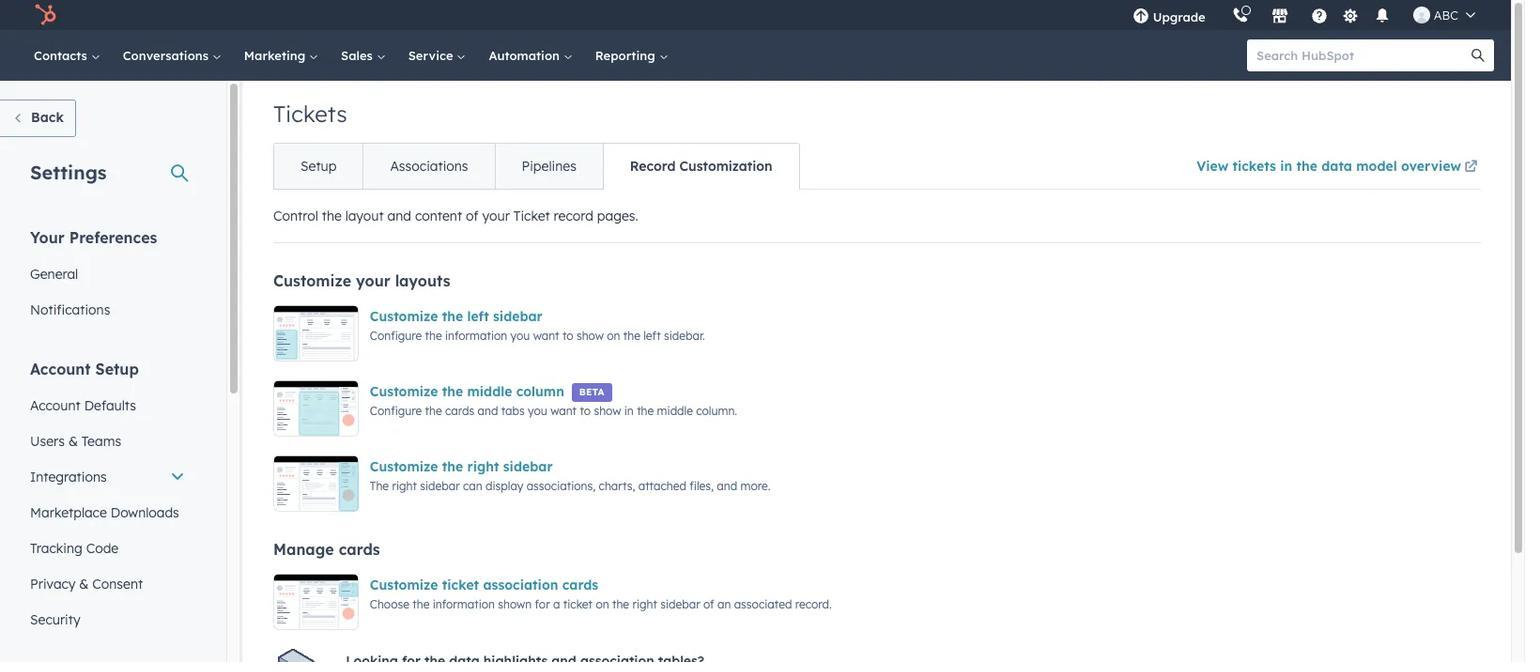 Task type: vqa. For each thing, say whether or not it's contained in the screenshot.
Press to sort. image associated with 2nd press to sort. element from right
no



Task type: locate. For each thing, give the bounding box(es) containing it.
information down customize the left sidebar button
[[445, 329, 508, 343]]

link opens in a new window image
[[1465, 161, 1479, 175]]

view tickets in the data model overview
[[1197, 158, 1462, 175]]

preferences
[[69, 228, 157, 247]]

0 horizontal spatial &
[[68, 433, 78, 450]]

1 horizontal spatial middle
[[657, 404, 693, 418]]

conversations
[[123, 48, 212, 63]]

of left an
[[704, 598, 715, 612]]

1 vertical spatial and
[[478, 404, 498, 418]]

1 vertical spatial information
[[433, 598, 495, 612]]

middle up tabs
[[467, 383, 512, 400]]

0 vertical spatial to
[[563, 329, 574, 343]]

setup down "tickets"
[[301, 158, 337, 175]]

2 horizontal spatial right
[[633, 598, 658, 612]]

customize for customize your layouts
[[273, 272, 351, 290]]

users & teams link
[[19, 424, 196, 459]]

associations
[[390, 158, 468, 175]]

your
[[482, 208, 510, 225], [356, 272, 391, 290]]

association
[[483, 577, 559, 594]]

menu containing abc
[[1120, 0, 1489, 30]]

sidebar up display
[[503, 459, 553, 475]]

want
[[533, 329, 560, 343], [551, 404, 577, 418]]

in up charts,
[[625, 404, 634, 418]]

contacts
[[34, 48, 91, 63]]

0 vertical spatial show
[[577, 329, 604, 343]]

0 vertical spatial in
[[1281, 158, 1293, 175]]

abc
[[1435, 8, 1459, 23]]

setup inside navigation
[[301, 158, 337, 175]]

information inside customize ticket association cards choose the information shown for a ticket on the right sidebar of an associated record.
[[433, 598, 495, 612]]

marketing
[[244, 48, 309, 63]]

tickets
[[1233, 158, 1277, 175]]

0 horizontal spatial left
[[467, 308, 489, 325]]

navigation containing setup
[[273, 143, 800, 190]]

hubspot image
[[34, 4, 56, 26]]

1 horizontal spatial &
[[79, 576, 89, 593]]

link opens in a new window image
[[1465, 157, 1479, 179]]

1 horizontal spatial setup
[[301, 158, 337, 175]]

on
[[607, 329, 621, 343], [596, 598, 609, 612]]

on inside "customize the left sidebar configure the information you want to show on the left sidebar."
[[607, 329, 621, 343]]

notifications button
[[1367, 0, 1399, 30]]

right up can
[[467, 459, 499, 475]]

model
[[1357, 158, 1398, 175]]

want inside "customize the left sidebar configure the information you want to show on the left sidebar."
[[533, 329, 560, 343]]

to up column
[[563, 329, 574, 343]]

1 configure from the top
[[370, 329, 422, 343]]

left up customize the middle column at the left bottom
[[467, 308, 489, 325]]

of right content
[[466, 208, 479, 225]]

right left an
[[633, 598, 658, 612]]

account for account defaults
[[30, 397, 81, 414]]

account
[[30, 360, 91, 379], [30, 397, 81, 414]]

middle
[[467, 383, 512, 400], [657, 404, 693, 418]]

0 vertical spatial setup
[[301, 158, 337, 175]]

customize inside "customize the left sidebar configure the information you want to show on the left sidebar."
[[370, 308, 438, 325]]

cards down customize the middle column at the left bottom
[[445, 404, 475, 418]]

the
[[1297, 158, 1318, 175], [322, 208, 342, 225], [442, 308, 463, 325], [425, 329, 442, 343], [624, 329, 641, 343], [442, 383, 463, 400], [425, 404, 442, 418], [637, 404, 654, 418], [442, 459, 463, 475], [413, 598, 430, 612], [613, 598, 630, 612]]

sidebar left an
[[661, 598, 701, 612]]

tabs
[[501, 404, 525, 418]]

your left the ticket
[[482, 208, 510, 225]]

cards
[[445, 404, 475, 418], [339, 540, 380, 559], [563, 577, 599, 594]]

the inside customize the right sidebar the right sidebar can display associations, charts, attached files, and more.
[[442, 459, 463, 475]]

customize up "choose"
[[370, 577, 438, 594]]

you down column
[[528, 404, 548, 418]]

back link
[[0, 100, 76, 137]]

associated
[[734, 598, 792, 612]]

setup
[[301, 158, 337, 175], [95, 360, 139, 379]]

contacts link
[[23, 30, 112, 81]]

menu
[[1120, 0, 1489, 30]]

information down customize ticket association cards button
[[433, 598, 495, 612]]

1 horizontal spatial and
[[478, 404, 498, 418]]

ticket right a
[[564, 598, 593, 612]]

0 vertical spatial cards
[[445, 404, 475, 418]]

control the layout and content of your ticket record pages.
[[273, 208, 639, 225]]

configure down customize the middle column at the left bottom
[[370, 404, 422, 418]]

of
[[466, 208, 479, 225], [704, 598, 715, 612]]

setup link
[[274, 144, 363, 189]]

1 horizontal spatial to
[[580, 404, 591, 418]]

customize up the
[[370, 459, 438, 475]]

0 vertical spatial and
[[388, 208, 412, 225]]

1 horizontal spatial left
[[644, 329, 661, 343]]

on right a
[[596, 598, 609, 612]]

configure
[[370, 329, 422, 343], [370, 404, 422, 418]]

0 horizontal spatial ticket
[[442, 577, 479, 594]]

0 vertical spatial your
[[482, 208, 510, 225]]

sidebar.
[[664, 329, 705, 343]]

privacy & consent
[[30, 576, 143, 593]]

service
[[408, 48, 457, 63]]

choose
[[370, 598, 410, 612]]

on left the sidebar.
[[607, 329, 621, 343]]

1 vertical spatial cards
[[339, 540, 380, 559]]

attached
[[639, 479, 687, 493]]

reporting
[[596, 48, 659, 63]]

ticket left association
[[442, 577, 479, 594]]

configure inside "customize the left sidebar configure the information you want to show on the left sidebar."
[[370, 329, 422, 343]]

2 horizontal spatial cards
[[563, 577, 599, 594]]

to down beta
[[580, 404, 591, 418]]

account up users
[[30, 397, 81, 414]]

layouts
[[395, 272, 451, 290]]

1 vertical spatial right
[[392, 479, 417, 493]]

2 vertical spatial right
[[633, 598, 658, 612]]

customize inside customize the right sidebar the right sidebar can display associations, charts, attached files, and more.
[[370, 459, 438, 475]]

& right privacy
[[79, 576, 89, 593]]

right
[[467, 459, 499, 475], [392, 479, 417, 493], [633, 598, 658, 612]]

on inside customize ticket association cards choose the information shown for a ticket on the right sidebar of an associated record.
[[596, 598, 609, 612]]

data
[[1322, 158, 1353, 175]]

layout
[[346, 208, 384, 225]]

and right layout
[[388, 208, 412, 225]]

show inside "customize the left sidebar configure the information you want to show on the left sidebar."
[[577, 329, 604, 343]]

column
[[516, 383, 565, 400]]

customize for customize the left sidebar configure the information you want to show on the left sidebar.
[[370, 308, 438, 325]]

show down beta
[[594, 404, 621, 418]]

setup up defaults
[[95, 360, 139, 379]]

shown
[[498, 598, 532, 612]]

0 horizontal spatial to
[[563, 329, 574, 343]]

middle left column.
[[657, 404, 693, 418]]

notifications
[[30, 302, 110, 319]]

0 horizontal spatial your
[[356, 272, 391, 290]]

show up beta
[[577, 329, 604, 343]]

an
[[718, 598, 731, 612]]

1 vertical spatial setup
[[95, 360, 139, 379]]

account up account defaults
[[30, 360, 91, 379]]

customize down layouts
[[370, 308, 438, 325]]

teams
[[82, 433, 121, 450]]

abc button
[[1403, 0, 1487, 30]]

right right the
[[392, 479, 417, 493]]

privacy & consent link
[[19, 567, 196, 602]]

cards right manage
[[339, 540, 380, 559]]

and right files,
[[717, 479, 738, 493]]

want down column
[[551, 404, 577, 418]]

want up column
[[533, 329, 560, 343]]

0 vertical spatial &
[[68, 433, 78, 450]]

1 horizontal spatial right
[[467, 459, 499, 475]]

the inside 'link'
[[1297, 158, 1318, 175]]

1 vertical spatial you
[[528, 404, 548, 418]]

control
[[273, 208, 318, 225]]

1 horizontal spatial of
[[704, 598, 715, 612]]

in inside 'link'
[[1281, 158, 1293, 175]]

0 vertical spatial want
[[533, 329, 560, 343]]

1 vertical spatial left
[[644, 329, 661, 343]]

cards right association
[[563, 577, 599, 594]]

back
[[31, 109, 64, 126]]

upgrade
[[1154, 9, 1206, 24]]

1 vertical spatial configure
[[370, 404, 422, 418]]

0 vertical spatial account
[[30, 360, 91, 379]]

0 vertical spatial left
[[467, 308, 489, 325]]

tracking code link
[[19, 531, 196, 567]]

1 vertical spatial on
[[596, 598, 609, 612]]

0 horizontal spatial middle
[[467, 383, 512, 400]]

notifications image
[[1374, 8, 1391, 25]]

customize ticket association cards button
[[370, 574, 599, 597]]

1 account from the top
[[30, 360, 91, 379]]

navigation
[[273, 143, 800, 190]]

& right users
[[68, 433, 78, 450]]

&
[[68, 433, 78, 450], [79, 576, 89, 593]]

1 vertical spatial account
[[30, 397, 81, 414]]

left left the sidebar.
[[644, 329, 661, 343]]

charts,
[[599, 479, 636, 493]]

0 vertical spatial configure
[[370, 329, 422, 343]]

customize ticket association cards choose the information shown for a ticket on the right sidebar of an associated record.
[[370, 577, 832, 612]]

cards inside customize ticket association cards choose the information shown for a ticket on the right sidebar of an associated record.
[[563, 577, 599, 594]]

and left tabs
[[478, 404, 498, 418]]

0 vertical spatial of
[[466, 208, 479, 225]]

and inside customize the right sidebar the right sidebar can display associations, charts, attached files, and more.
[[717, 479, 738, 493]]

sidebar up column
[[493, 308, 543, 325]]

0 horizontal spatial and
[[388, 208, 412, 225]]

1 vertical spatial want
[[551, 404, 577, 418]]

consent
[[92, 576, 143, 593]]

customize your layouts
[[273, 272, 451, 290]]

configure down layouts
[[370, 329, 422, 343]]

0 vertical spatial on
[[607, 329, 621, 343]]

users
[[30, 433, 65, 450]]

2 horizontal spatial and
[[717, 479, 738, 493]]

customize the left sidebar button
[[370, 305, 543, 328]]

1 horizontal spatial your
[[482, 208, 510, 225]]

on for customize your layouts
[[607, 329, 621, 343]]

1 horizontal spatial cards
[[445, 404, 475, 418]]

customize inside customize ticket association cards choose the information shown for a ticket on the right sidebar of an associated record.
[[370, 577, 438, 594]]

0 vertical spatial information
[[445, 329, 508, 343]]

1 vertical spatial of
[[704, 598, 715, 612]]

search image
[[1472, 49, 1486, 62]]

customize down customize the left sidebar button
[[370, 383, 438, 400]]

account inside 'link'
[[30, 397, 81, 414]]

settings link
[[1340, 5, 1363, 25]]

in right tickets
[[1281, 158, 1293, 175]]

0 horizontal spatial in
[[625, 404, 634, 418]]

2 vertical spatial cards
[[563, 577, 599, 594]]

2 account from the top
[[30, 397, 81, 414]]

your left layouts
[[356, 272, 391, 290]]

conversations link
[[112, 30, 233, 81]]

associations,
[[527, 479, 596, 493]]

to
[[563, 329, 574, 343], [580, 404, 591, 418]]

1 vertical spatial ticket
[[564, 598, 593, 612]]

0 horizontal spatial cards
[[339, 540, 380, 559]]

customize down control
[[273, 272, 351, 290]]

general
[[30, 266, 78, 283]]

0 vertical spatial you
[[511, 329, 530, 343]]

service link
[[397, 30, 478, 81]]

customize
[[273, 272, 351, 290], [370, 308, 438, 325], [370, 383, 438, 400], [370, 459, 438, 475], [370, 577, 438, 594]]

you up column
[[511, 329, 530, 343]]

0 vertical spatial middle
[[467, 383, 512, 400]]

1 vertical spatial &
[[79, 576, 89, 593]]

1 horizontal spatial in
[[1281, 158, 1293, 175]]

information inside "customize the left sidebar configure the information you want to show on the left sidebar."
[[445, 329, 508, 343]]

2 vertical spatial and
[[717, 479, 738, 493]]

1 vertical spatial your
[[356, 272, 391, 290]]

information
[[445, 329, 508, 343], [433, 598, 495, 612]]

configure the cards and tabs you want to show in the middle column.
[[370, 404, 738, 418]]



Task type: describe. For each thing, give the bounding box(es) containing it.
integrations
[[30, 469, 107, 486]]

1 vertical spatial to
[[580, 404, 591, 418]]

upgrade image
[[1133, 8, 1150, 25]]

defaults
[[84, 397, 136, 414]]

beta
[[580, 386, 605, 399]]

downloads
[[111, 505, 179, 521]]

customize the right sidebar button
[[370, 456, 553, 478]]

account setup
[[30, 360, 139, 379]]

your preferences element
[[19, 227, 196, 328]]

can
[[463, 479, 483, 493]]

for
[[535, 598, 550, 612]]

& for users
[[68, 433, 78, 450]]

to inside "customize the left sidebar configure the information you want to show on the left sidebar."
[[563, 329, 574, 343]]

your preferences
[[30, 228, 157, 247]]

automation link
[[478, 30, 584, 81]]

you inside "customize the left sidebar configure the information you want to show on the left sidebar."
[[511, 329, 530, 343]]

and for layout
[[388, 208, 412, 225]]

privacy
[[30, 576, 76, 593]]

sidebar inside customize ticket association cards choose the information shown for a ticket on the right sidebar of an associated record.
[[661, 598, 701, 612]]

manage cards
[[273, 540, 380, 559]]

account setup element
[[19, 359, 196, 638]]

more.
[[741, 479, 771, 493]]

2 configure from the top
[[370, 404, 422, 418]]

0 horizontal spatial right
[[392, 479, 417, 493]]

marketplace
[[30, 505, 107, 521]]

tracking
[[30, 540, 82, 557]]

pages.
[[597, 208, 639, 225]]

help button
[[1304, 0, 1336, 30]]

of inside customize ticket association cards choose the information shown for a ticket on the right sidebar of an associated record.
[[704, 598, 715, 612]]

calling icon image
[[1233, 8, 1249, 24]]

1 vertical spatial show
[[594, 404, 621, 418]]

manage
[[273, 540, 334, 559]]

marketplaces button
[[1261, 0, 1300, 30]]

notifications link
[[19, 292, 196, 328]]

content
[[415, 208, 462, 225]]

customization
[[680, 158, 773, 175]]

security link
[[19, 602, 196, 638]]

view tickets in the data model overview link
[[1197, 146, 1482, 189]]

pipelines link
[[495, 144, 603, 189]]

marketing link
[[233, 30, 330, 81]]

account defaults
[[30, 397, 136, 414]]

calling icon button
[[1225, 3, 1257, 27]]

information for customize your layouts
[[445, 329, 508, 343]]

0 horizontal spatial setup
[[95, 360, 139, 379]]

ticket
[[514, 208, 550, 225]]

0 vertical spatial ticket
[[442, 577, 479, 594]]

display
[[486, 479, 524, 493]]

record
[[554, 208, 594, 225]]

tickets
[[273, 100, 347, 128]]

view
[[1197, 158, 1229, 175]]

record.
[[796, 598, 832, 612]]

general link
[[19, 257, 196, 292]]

customize the middle column
[[370, 383, 565, 400]]

0 vertical spatial right
[[467, 459, 499, 475]]

the
[[370, 479, 389, 493]]

code
[[86, 540, 119, 557]]

users & teams
[[30, 433, 121, 450]]

integrations button
[[19, 459, 196, 495]]

sales link
[[330, 30, 397, 81]]

pipelines
[[522, 158, 577, 175]]

1 horizontal spatial ticket
[[564, 598, 593, 612]]

marketplace downloads link
[[19, 495, 196, 531]]

1 vertical spatial in
[[625, 404, 634, 418]]

reporting link
[[584, 30, 680, 81]]

1 vertical spatial middle
[[657, 404, 693, 418]]

sidebar inside "customize the left sidebar configure the information you want to show on the left sidebar."
[[493, 308, 543, 325]]

account for account setup
[[30, 360, 91, 379]]

on for manage cards
[[596, 598, 609, 612]]

your
[[30, 228, 65, 247]]

sidebar down customize the right sidebar button
[[420, 479, 460, 493]]

marketplaces image
[[1272, 8, 1289, 25]]

Search HubSpot search field
[[1248, 39, 1478, 71]]

& for privacy
[[79, 576, 89, 593]]

record
[[630, 158, 676, 175]]

record customization link
[[603, 144, 799, 189]]

a
[[553, 598, 560, 612]]

customize the left sidebar configure the information you want to show on the left sidebar.
[[370, 308, 705, 343]]

customize for customize the middle column
[[370, 383, 438, 400]]

0 horizontal spatial of
[[466, 208, 479, 225]]

tracking code
[[30, 540, 119, 557]]

column.
[[696, 404, 738, 418]]

customize the right sidebar the right sidebar can display associations, charts, attached files, and more.
[[370, 459, 771, 493]]

information for manage cards
[[433, 598, 495, 612]]

associations link
[[363, 144, 495, 189]]

customize for customize ticket association cards choose the information shown for a ticket on the right sidebar of an associated record.
[[370, 577, 438, 594]]

brad klo image
[[1414, 7, 1431, 23]]

help image
[[1311, 8, 1328, 25]]

settings
[[30, 161, 107, 184]]

automation
[[489, 48, 564, 63]]

record customization
[[630, 158, 773, 175]]

overview
[[1402, 158, 1462, 175]]

and for cards
[[478, 404, 498, 418]]

customize for customize the right sidebar the right sidebar can display associations, charts, attached files, and more.
[[370, 459, 438, 475]]

security
[[30, 612, 80, 629]]

settings image
[[1343, 8, 1360, 25]]

right inside customize ticket association cards choose the information shown for a ticket on the right sidebar of an associated record.
[[633, 598, 658, 612]]

account defaults link
[[19, 388, 196, 424]]

files,
[[690, 479, 714, 493]]



